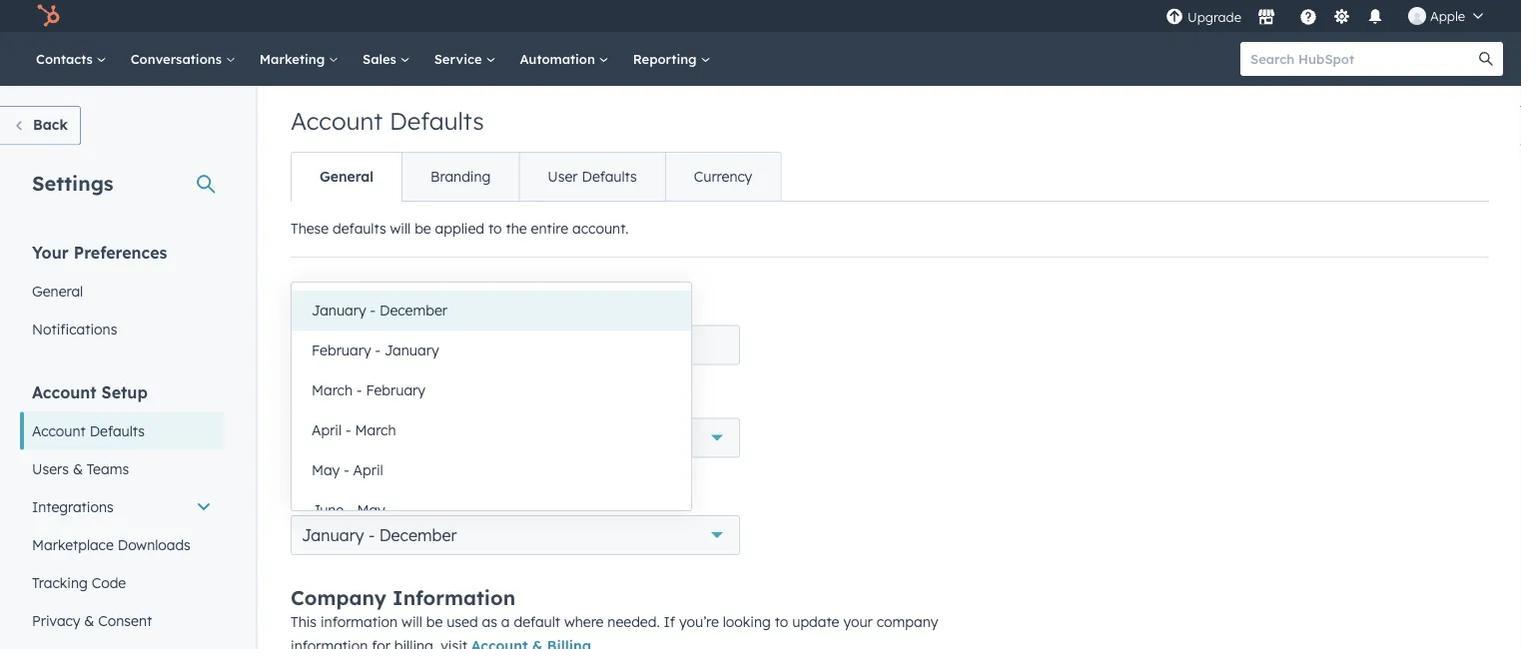 Task type: vqa. For each thing, say whether or not it's contained in the screenshot.
1st Press to sort. icon from the right
no



Task type: locate. For each thing, give the bounding box(es) containing it.
1 vertical spatial will
[[402, 614, 422, 631]]

account setup element
[[20, 381, 224, 649]]

apple button
[[1397, 0, 1496, 32]]

december
[[380, 302, 448, 319], [379, 526, 457, 546]]

defaults inside navigation
[[582, 168, 637, 185]]

february - january
[[312, 342, 439, 359]]

branding
[[431, 168, 491, 185]]

1 vertical spatial &
[[84, 612, 94, 630]]

- up march - february
[[375, 342, 381, 359]]

Search HubSpot search field
[[1241, 42, 1486, 76]]

0 horizontal spatial may
[[312, 462, 340, 479]]

1 horizontal spatial to
[[775, 614, 789, 631]]

-
[[370, 302, 376, 319], [375, 342, 381, 359], [357, 382, 362, 399], [346, 422, 351, 439], [337, 428, 344, 448], [344, 462, 349, 479], [348, 502, 353, 519], [369, 526, 375, 546]]

account down marketing link
[[291, 106, 383, 136]]

0 horizontal spatial general
[[32, 282, 83, 300]]

downloads
[[118, 536, 191, 554]]

april down time zone
[[312, 422, 342, 439]]

defaults right user
[[582, 168, 637, 185]]

- down 'zone'
[[346, 422, 351, 439]]

december up the february - january
[[380, 302, 448, 319]]

february inside button
[[366, 382, 426, 399]]

0 vertical spatial january
[[312, 302, 366, 319]]

january - december down june - may
[[302, 526, 457, 546]]

1 vertical spatial account defaults
[[32, 422, 145, 440]]

february
[[312, 342, 371, 359], [366, 382, 426, 399]]

navigation
[[291, 152, 782, 202]]

- right june
[[348, 502, 353, 519]]

menu
[[1164, 0, 1498, 32]]

0 vertical spatial general link
[[292, 153, 402, 201]]

be left applied
[[415, 220, 431, 237]]

your preferences element
[[20, 241, 224, 348]]

april
[[312, 422, 342, 439], [353, 462, 383, 479]]

0 vertical spatial will
[[390, 220, 411, 237]]

- up april - march
[[357, 382, 362, 399]]

tracking code link
[[20, 564, 224, 602]]

automation
[[520, 50, 599, 67]]

to left 'the'
[[489, 220, 502, 237]]

Account name text field
[[291, 325, 740, 365]]

account defaults down sales link
[[291, 106, 484, 136]]

navigation containing general
[[291, 152, 782, 202]]

january - december inside january - december popup button
[[302, 526, 457, 546]]

the
[[506, 220, 527, 237]]

setup
[[101, 382, 148, 402]]

1 horizontal spatial &
[[84, 612, 94, 630]]

february down the february - january
[[366, 382, 426, 399]]

0 horizontal spatial account defaults
[[32, 422, 145, 440]]

account defaults
[[291, 106, 484, 136], [32, 422, 145, 440]]

information up for
[[321, 614, 398, 631]]

1 horizontal spatial account defaults
[[291, 106, 484, 136]]

0 vertical spatial &
[[73, 460, 83, 478]]

settings
[[32, 170, 113, 195]]

will right defaults
[[390, 220, 411, 237]]

1 vertical spatial may
[[357, 502, 385, 519]]

0 vertical spatial february
[[312, 342, 371, 359]]

1 horizontal spatial general link
[[292, 153, 402, 201]]

february - january button
[[292, 331, 691, 371]]

january inside january - december popup button
[[302, 526, 364, 546]]

may right june
[[357, 502, 385, 519]]

0 vertical spatial march
[[312, 382, 353, 399]]

1 december from the top
[[380, 302, 448, 319]]

service
[[434, 50, 486, 67]]

1 vertical spatial march
[[355, 422, 396, 439]]

privacy & consent link
[[20, 602, 224, 640]]

0 horizontal spatial &
[[73, 460, 83, 478]]

1 vertical spatial defaults
[[582, 168, 637, 185]]

may inside 'button'
[[312, 462, 340, 479]]

defaults for user defaults link at the left of page
[[582, 168, 637, 185]]

1 vertical spatial be
[[426, 614, 443, 631]]

1 vertical spatial information
[[291, 638, 368, 649]]

2 december from the top
[[379, 526, 457, 546]]

general for account
[[320, 168, 374, 185]]

0 vertical spatial be
[[415, 220, 431, 237]]

0 horizontal spatial general link
[[20, 272, 224, 310]]

will
[[390, 220, 411, 237], [402, 614, 422, 631]]

your
[[844, 614, 873, 631]]

2 vertical spatial defaults
[[90, 422, 145, 440]]

1 vertical spatial to
[[775, 614, 789, 631]]

0 vertical spatial january - december
[[312, 302, 448, 319]]

1 horizontal spatial march
[[355, 422, 396, 439]]

list box
[[292, 283, 691, 531]]

january - december button
[[292, 291, 691, 331]]

april down 04:00 in the left bottom of the page
[[353, 462, 383, 479]]

04:00
[[344, 428, 386, 448]]

- for january - december button
[[370, 302, 376, 319]]

january - december
[[312, 302, 448, 319], [302, 526, 457, 546]]

code
[[92, 574, 126, 592]]

2 horizontal spatial defaults
[[582, 168, 637, 185]]

general
[[320, 168, 374, 185], [32, 282, 83, 300]]

consent
[[98, 612, 152, 630]]

defaults inside account setup element
[[90, 422, 145, 440]]

march down march - february
[[355, 422, 396, 439]]

marketplace downloads link
[[20, 526, 224, 564]]

back link
[[0, 106, 81, 145]]

account left the name
[[291, 300, 347, 318]]

1 vertical spatial general link
[[20, 272, 224, 310]]

account left setup
[[32, 382, 97, 402]]

0 vertical spatial general
[[320, 168, 374, 185]]

information down this on the left bottom of the page
[[291, 638, 368, 649]]

0 vertical spatial may
[[312, 462, 340, 479]]

january down june
[[302, 526, 364, 546]]

to inside "company information this information will be used as a default where needed. if you're looking to update your company information for billing, visit"
[[775, 614, 789, 631]]

january inside january - december button
[[312, 302, 366, 319]]

1 vertical spatial january - december
[[302, 526, 457, 546]]

march inside button
[[355, 422, 396, 439]]

- inside button
[[357, 382, 362, 399]]

1 vertical spatial april
[[353, 462, 383, 479]]

account setup
[[32, 382, 148, 402]]

defaults
[[333, 220, 386, 237]]

1 vertical spatial december
[[379, 526, 457, 546]]

may up fiscal year
[[312, 462, 340, 479]]

general inside the your preferences element
[[32, 282, 83, 300]]

1 vertical spatial january
[[385, 342, 439, 359]]

0 horizontal spatial april
[[312, 422, 342, 439]]

& for privacy
[[84, 612, 94, 630]]

will inside "company information this information will be used as a default where needed. if you're looking to update your company information for billing, visit"
[[402, 614, 422, 631]]

0 vertical spatial defaults
[[390, 106, 484, 136]]

january
[[312, 302, 366, 319], [385, 342, 439, 359], [302, 526, 364, 546]]

defaults
[[390, 106, 484, 136], [582, 168, 637, 185], [90, 422, 145, 440]]

- for april - march button at the left of page
[[346, 422, 351, 439]]

1 horizontal spatial general
[[320, 168, 374, 185]]

users & teams
[[32, 460, 129, 478]]

january up the february - january
[[312, 302, 366, 319]]

a
[[501, 614, 510, 631]]

if
[[664, 614, 675, 631]]

0 vertical spatial information
[[321, 614, 398, 631]]

& right privacy on the left of page
[[84, 612, 94, 630]]

0 horizontal spatial march
[[312, 382, 353, 399]]

integrations button
[[20, 488, 224, 526]]

entire
[[531, 220, 569, 237]]

april inside button
[[312, 422, 342, 439]]

marketing
[[260, 50, 329, 67]]

information
[[393, 586, 516, 611]]

may - april
[[312, 462, 383, 479]]

0 vertical spatial april
[[312, 422, 342, 439]]

general down your
[[32, 282, 83, 300]]

defaults up users & teams link at the bottom left of the page
[[90, 422, 145, 440]]

conversations
[[131, 50, 226, 67]]

preferences
[[74, 242, 167, 262]]

account defaults down account setup
[[32, 422, 145, 440]]

be
[[415, 220, 431, 237], [426, 614, 443, 631]]

january - december up the february - january
[[312, 302, 448, 319]]

general up defaults
[[320, 168, 374, 185]]

june - may
[[312, 502, 385, 519]]

account defaults inside account setup element
[[32, 422, 145, 440]]

1 horizontal spatial may
[[357, 502, 385, 519]]

1 vertical spatial february
[[366, 382, 426, 399]]

1 vertical spatial general
[[32, 282, 83, 300]]

february down account name
[[312, 342, 371, 359]]

fiscal year
[[291, 491, 366, 508]]

- inside 'button'
[[344, 462, 349, 479]]

& right users
[[73, 460, 83, 478]]

general link down preferences
[[20, 272, 224, 310]]

to left update
[[775, 614, 789, 631]]

january inside february - january button
[[385, 342, 439, 359]]

marketplace downloads
[[32, 536, 191, 554]]

general link up defaults
[[292, 153, 402, 201]]

these
[[291, 220, 329, 237]]

user
[[548, 168, 578, 185]]

information
[[321, 614, 398, 631], [291, 638, 368, 649]]

march - february button
[[292, 371, 691, 411]]

where
[[564, 614, 604, 631]]

0 horizontal spatial to
[[489, 220, 502, 237]]

bob builder image
[[1409, 7, 1427, 25]]

1 horizontal spatial april
[[353, 462, 383, 479]]

march up april - march
[[312, 382, 353, 399]]

- up year
[[344, 462, 349, 479]]

reporting
[[633, 50, 701, 67]]

defaults up branding
[[390, 106, 484, 136]]

2 vertical spatial january
[[302, 526, 364, 546]]

january up march - february
[[385, 342, 439, 359]]

be left used
[[426, 614, 443, 631]]

will up billing,
[[402, 614, 422, 631]]

privacy & consent
[[32, 612, 152, 630]]

- up the february - january
[[370, 302, 376, 319]]

0 vertical spatial account defaults
[[291, 106, 484, 136]]

marketplaces image
[[1258, 9, 1276, 27]]

0 horizontal spatial defaults
[[90, 422, 145, 440]]

&
[[73, 460, 83, 478], [84, 612, 94, 630]]

0 vertical spatial december
[[380, 302, 448, 319]]

to
[[489, 220, 502, 237], [775, 614, 789, 631]]

upgrade
[[1188, 9, 1242, 25]]

december up information
[[379, 526, 457, 546]]



Task type: describe. For each thing, give the bounding box(es) containing it.
may - april button
[[292, 451, 691, 491]]

service link
[[422, 32, 508, 86]]

may inside button
[[357, 502, 385, 519]]

december inside button
[[380, 302, 448, 319]]

menu containing apple
[[1164, 0, 1498, 32]]

settings link
[[1330, 5, 1355, 26]]

users & teams link
[[20, 450, 224, 488]]

reporting link
[[621, 32, 723, 86]]

notifications link
[[20, 310, 224, 348]]

utc -04:00 eastern
[[302, 428, 448, 448]]

- for march - february button
[[357, 382, 362, 399]]

- for may - april 'button'
[[344, 462, 349, 479]]

sales link
[[351, 32, 422, 86]]

eastern
[[391, 428, 448, 448]]

used
[[447, 614, 478, 631]]

privacy
[[32, 612, 80, 630]]

april - march
[[312, 422, 396, 439]]

- for june - may button
[[348, 502, 353, 519]]

zone
[[329, 393, 361, 411]]

company information this information will be used as a default where needed. if you're looking to update your company information for billing, visit
[[291, 586, 939, 649]]

utc -04:00 eastern button
[[291, 418, 740, 458]]

settings image
[[1333, 8, 1351, 26]]

tracking code
[[32, 574, 126, 592]]

january - december inside january - december button
[[312, 302, 448, 319]]

applied
[[435, 220, 485, 237]]

apple
[[1431, 7, 1466, 24]]

general link for preferences
[[20, 272, 224, 310]]

marketplaces button
[[1246, 0, 1288, 32]]

these defaults will be applied to the entire account.
[[291, 220, 629, 237]]

hubspot image
[[36, 4, 60, 28]]

currency link
[[665, 153, 781, 201]]

- right utc
[[337, 428, 344, 448]]

december inside popup button
[[379, 526, 457, 546]]

february inside button
[[312, 342, 371, 359]]

this
[[291, 614, 317, 631]]

company
[[291, 586, 387, 611]]

upgrade image
[[1166, 8, 1184, 26]]

time
[[291, 393, 325, 411]]

notifications image
[[1367, 9, 1385, 27]]

defaults for account defaults link
[[90, 422, 145, 440]]

looking
[[723, 614, 771, 631]]

back
[[33, 116, 68, 133]]

hubspot link
[[24, 4, 75, 28]]

as
[[482, 614, 498, 631]]

march - february
[[312, 382, 426, 399]]

automation link
[[508, 32, 621, 86]]

notifications
[[32, 320, 117, 338]]

company
[[877, 614, 939, 631]]

integrations
[[32, 498, 114, 516]]

account up users
[[32, 422, 86, 440]]

list box containing january - december
[[292, 283, 691, 531]]

january - december button
[[291, 516, 740, 556]]

time zone
[[291, 393, 361, 411]]

visit
[[441, 638, 468, 649]]

currency
[[694, 168, 753, 185]]

contacts link
[[24, 32, 119, 86]]

april - march button
[[292, 411, 691, 451]]

for
[[372, 638, 391, 649]]

search button
[[1470, 42, 1504, 76]]

contacts
[[36, 50, 97, 67]]

needed.
[[608, 614, 660, 631]]

0 vertical spatial to
[[489, 220, 502, 237]]

utc
[[302, 428, 333, 448]]

& for users
[[73, 460, 83, 478]]

your
[[32, 242, 69, 262]]

your preferences
[[32, 242, 167, 262]]

notifications button
[[1359, 0, 1393, 32]]

april inside 'button'
[[353, 462, 383, 479]]

user defaults link
[[519, 153, 665, 201]]

march inside button
[[312, 382, 353, 399]]

conversations link
[[119, 32, 248, 86]]

account name
[[291, 300, 390, 318]]

sales
[[363, 50, 400, 67]]

june - may button
[[292, 491, 691, 531]]

year
[[335, 491, 366, 508]]

tracking
[[32, 574, 88, 592]]

general link for defaults
[[292, 153, 402, 201]]

default
[[514, 614, 561, 631]]

branding link
[[402, 153, 519, 201]]

teams
[[87, 460, 129, 478]]

fiscal
[[291, 491, 330, 508]]

billing,
[[394, 638, 437, 649]]

account defaults link
[[20, 412, 224, 450]]

1 horizontal spatial defaults
[[390, 106, 484, 136]]

update
[[793, 614, 840, 631]]

search image
[[1480, 52, 1494, 66]]

users
[[32, 460, 69, 478]]

general for your
[[32, 282, 83, 300]]

help button
[[1292, 0, 1326, 32]]

help image
[[1300, 9, 1318, 27]]

- down june - may
[[369, 526, 375, 546]]

user defaults
[[548, 168, 637, 185]]

- for february - january button
[[375, 342, 381, 359]]

account.
[[573, 220, 629, 237]]

marketplace
[[32, 536, 114, 554]]

name
[[351, 300, 390, 318]]

be inside "company information this information will be used as a default where needed. if you're looking to update your company information for billing, visit"
[[426, 614, 443, 631]]

marketing link
[[248, 32, 351, 86]]



